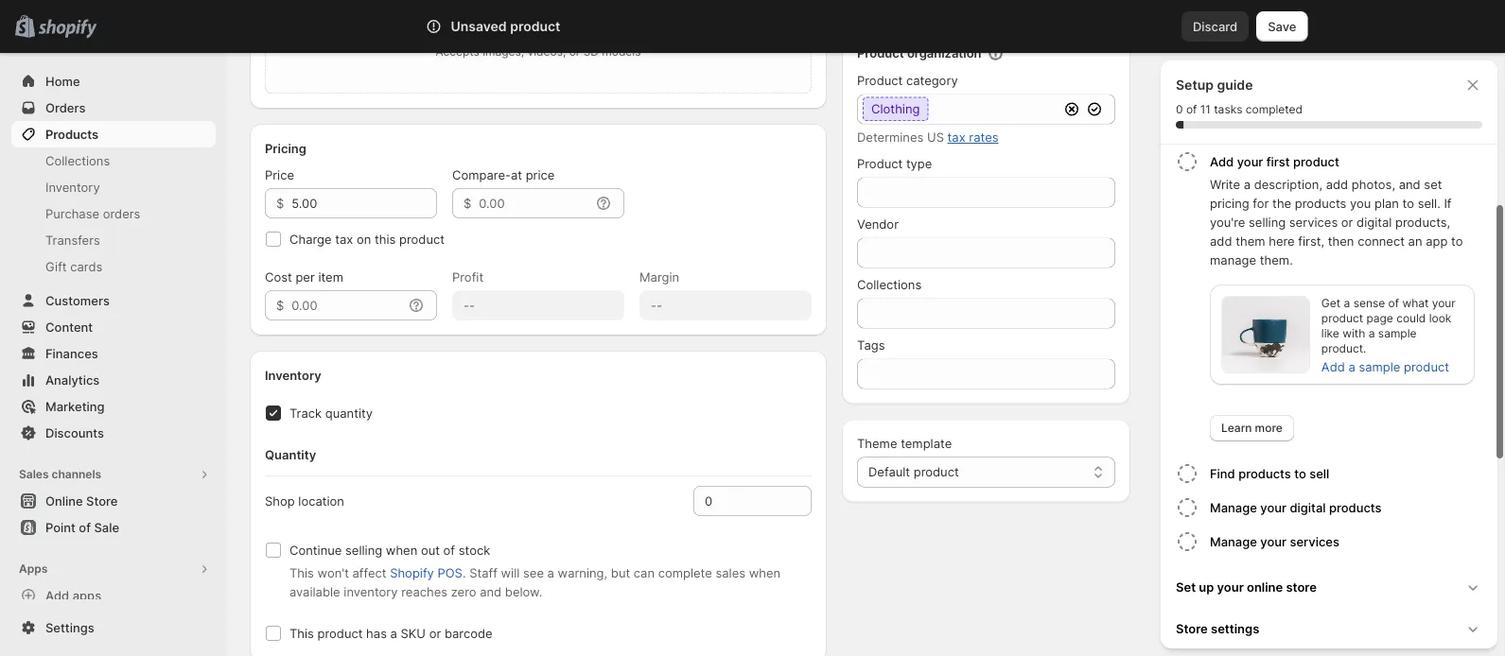 Task type: locate. For each thing, give the bounding box(es) containing it.
0 vertical spatial store
[[86, 494, 118, 509]]

manage inside "manage your digital products" button
[[1210, 501, 1258, 515]]

1 vertical spatial inventory
[[265, 368, 322, 383]]

add for add apps
[[45, 589, 69, 603]]

add inside button
[[45, 589, 69, 603]]

1 horizontal spatial collections
[[857, 278, 922, 292]]

1 vertical spatial services
[[1290, 535, 1340, 549]]

manage
[[1210, 501, 1258, 515], [1210, 535, 1258, 549]]

$ for price
[[276, 196, 284, 211]]

when up 'shopify'
[[386, 543, 418, 558]]

apps
[[73, 589, 101, 603]]

product type
[[857, 157, 932, 171]]

digital up connect
[[1357, 215, 1392, 229]]

0 vertical spatial product
[[857, 46, 904, 61]]

add down add your first product button in the right top of the page
[[1326, 177, 1349, 192]]

1 vertical spatial and
[[480, 585, 502, 599]]

gift cards
[[45, 259, 103, 274]]

Vendor text field
[[857, 238, 1116, 268]]

manage your digital products button
[[1210, 491, 1490, 525]]

guide
[[1217, 77, 1253, 93]]

your right up
[[1217, 580, 1244, 595]]

2 this from the top
[[290, 626, 314, 641]]

pricing
[[265, 141, 306, 156]]

when right the sales
[[749, 566, 781, 581]]

to left sell
[[1295, 467, 1307, 481]]

$ down cost
[[276, 298, 284, 313]]

store inside "button"
[[1176, 622, 1208, 636]]

charge
[[290, 232, 332, 247]]

your
[[1237, 154, 1264, 169], [1432, 297, 1456, 310], [1261, 501, 1287, 515], [1261, 535, 1287, 549], [1217, 580, 1244, 595]]

a right write
[[1244, 177, 1251, 192]]

digital inside button
[[1290, 501, 1326, 515]]

2 vertical spatial or
[[429, 626, 441, 641]]

2 horizontal spatial to
[[1452, 234, 1463, 248]]

this down 'available'
[[290, 626, 314, 641]]

manage right mark manage your services as done icon
[[1210, 535, 1258, 549]]

1 vertical spatial add
[[1322, 360, 1345, 374]]

them.
[[1260, 253, 1293, 267]]

0 vertical spatial this
[[290, 566, 314, 581]]

0 horizontal spatial tax
[[335, 232, 353, 247]]

of up 'page'
[[1389, 297, 1400, 310]]

here
[[1269, 234, 1295, 248]]

1 vertical spatial collections
[[857, 278, 922, 292]]

out
[[421, 543, 440, 558]]

inventory up "track"
[[265, 368, 322, 383]]

1 vertical spatial selling
[[345, 543, 382, 558]]

2 vertical spatial products
[[1330, 501, 1382, 515]]

manage down find
[[1210, 501, 1258, 515]]

sell
[[1310, 467, 1330, 481]]

sales channels
[[19, 468, 101, 482]]

store settings button
[[1169, 608, 1490, 650]]

2 horizontal spatial add
[[1322, 360, 1345, 374]]

selling inside write a description, add photos, and set pricing for the products you plan to sell. if you're selling services or digital products, add them here first, then connect an app to manage them.
[[1249, 215, 1286, 229]]

services inside manage your services button
[[1290, 535, 1340, 549]]

a down product.
[[1349, 360, 1356, 374]]

and down staff
[[480, 585, 502, 599]]

0 vertical spatial or
[[569, 45, 580, 59]]

product up 'accepts images, videos, or 3d models'
[[510, 18, 561, 35]]

sell.
[[1418, 196, 1441, 211]]

plan
[[1375, 196, 1399, 211]]

gift cards link
[[11, 254, 216, 280]]

quantity
[[325, 406, 373, 421]]

11
[[1201, 103, 1211, 116]]

product up description, at the right top of page
[[1294, 154, 1340, 169]]

1 horizontal spatial add
[[1210, 154, 1234, 169]]

1 this from the top
[[290, 566, 314, 581]]

1 vertical spatial digital
[[1290, 501, 1326, 515]]

add inside button
[[1210, 154, 1234, 169]]

Compare-at price text field
[[479, 188, 590, 219]]

services down manage your digital products
[[1290, 535, 1340, 549]]

0 vertical spatial digital
[[1357, 215, 1392, 229]]

0 vertical spatial to
[[1403, 196, 1415, 211]]

to left sell.
[[1403, 196, 1415, 211]]

$ for cost per item
[[276, 298, 284, 313]]

0 horizontal spatial or
[[429, 626, 441, 641]]

inventory up purchase
[[45, 180, 100, 194]]

0 horizontal spatial collections
[[45, 153, 110, 168]]

won't
[[318, 566, 349, 581]]

write
[[1210, 177, 1241, 192]]

product inside button
[[1294, 154, 1340, 169]]

collections down products on the left top
[[45, 153, 110, 168]]

services up first, in the right top of the page
[[1290, 215, 1338, 229]]

pricing
[[1210, 196, 1250, 211]]

1 vertical spatial store
[[1176, 622, 1208, 636]]

of inside button
[[79, 520, 91, 535]]

products inside button
[[1239, 467, 1291, 481]]

mark manage your digital products as done image
[[1176, 497, 1199, 520]]

shopify image
[[38, 19, 97, 38]]

add apps button
[[11, 583, 216, 609]]

point of sale link
[[11, 515, 216, 541]]

0 horizontal spatial store
[[86, 494, 118, 509]]

product down get
[[1322, 312, 1364, 326]]

more
[[1255, 422, 1283, 435]]

a inside write a description, add photos, and set pricing for the products you plan to sell. if you're selling services or digital products, add them here first, then connect an app to manage them.
[[1244, 177, 1251, 192]]

images,
[[483, 45, 524, 59]]

setup
[[1176, 77, 1214, 93]]

or up 'then'
[[1342, 215, 1354, 229]]

set
[[1425, 177, 1443, 192]]

2 manage from the top
[[1210, 535, 1258, 549]]

or right sku
[[429, 626, 441, 641]]

a right get
[[1344, 297, 1351, 310]]

to right app
[[1452, 234, 1463, 248]]

2 vertical spatial add
[[45, 589, 69, 603]]

None number field
[[694, 486, 784, 517]]

0 horizontal spatial inventory
[[45, 180, 100, 194]]

1 vertical spatial this
[[290, 626, 314, 641]]

Collections text field
[[857, 299, 1116, 329]]

an
[[1409, 234, 1423, 248]]

tax left on
[[335, 232, 353, 247]]

of right 0
[[1187, 103, 1197, 116]]

products down find products to sell button
[[1330, 501, 1382, 515]]

point of sale
[[45, 520, 119, 535]]

at
[[511, 167, 522, 182]]

your inside button
[[1217, 580, 1244, 595]]

manage your services
[[1210, 535, 1340, 549]]

and left set
[[1399, 177, 1421, 192]]

margin
[[640, 270, 680, 284]]

$ down price
[[276, 196, 284, 211]]

accepts images, videos, or 3d models
[[436, 45, 641, 59]]

a right see
[[548, 566, 554, 581]]

collections
[[45, 153, 110, 168], [857, 278, 922, 292]]

store down set
[[1176, 622, 1208, 636]]

add your first product element
[[1172, 175, 1490, 442]]

a
[[1244, 177, 1251, 192], [1344, 297, 1351, 310], [1369, 327, 1375, 341], [1349, 360, 1356, 374], [548, 566, 554, 581], [390, 626, 397, 641]]

mark find products to sell as done image
[[1176, 463, 1199, 485]]

1 horizontal spatial selling
[[1249, 215, 1286, 229]]

what
[[1403, 297, 1429, 310]]

0 horizontal spatial to
[[1295, 467, 1307, 481]]

0 vertical spatial when
[[386, 543, 418, 558]]

selling
[[1249, 215, 1286, 229], [345, 543, 382, 558]]

of right out at bottom
[[443, 543, 455, 558]]

1 vertical spatial add
[[1210, 234, 1233, 248]]

purchase
[[45, 206, 99, 221]]

of left sale
[[79, 520, 91, 535]]

0 vertical spatial sample
[[1379, 327, 1417, 341]]

add left apps
[[45, 589, 69, 603]]

product down product organization
[[857, 73, 903, 88]]

finances
[[45, 346, 98, 361]]

product.
[[1322, 342, 1367, 356]]

first
[[1267, 154, 1290, 169]]

2 horizontal spatial or
[[1342, 215, 1354, 229]]

content
[[45, 320, 93, 335]]

add your first product button
[[1210, 145, 1490, 175]]

or
[[569, 45, 580, 59], [1342, 215, 1354, 229], [429, 626, 441, 641]]

1 horizontal spatial digital
[[1357, 215, 1392, 229]]

store
[[86, 494, 118, 509], [1176, 622, 1208, 636]]

. staff will see a warning, but can complete sales when available inventory reaches zero and below.
[[290, 566, 781, 599]]

1 vertical spatial when
[[749, 566, 781, 581]]

1 vertical spatial manage
[[1210, 535, 1258, 549]]

charge tax on this product
[[290, 232, 445, 247]]

products down description, at the right top of page
[[1295, 196, 1347, 211]]

$
[[276, 196, 284, 211], [464, 196, 472, 211], [276, 298, 284, 313]]

Tags text field
[[857, 359, 1116, 389]]

1 vertical spatial product
[[857, 73, 903, 88]]

with
[[1343, 327, 1366, 341]]

sample down product.
[[1359, 360, 1401, 374]]

your up look
[[1432, 297, 1456, 310]]

item
[[318, 270, 344, 284]]

2 vertical spatial to
[[1295, 467, 1307, 481]]

store up sale
[[86, 494, 118, 509]]

product down look
[[1404, 360, 1450, 374]]

0 vertical spatial tax
[[948, 130, 966, 145]]

product down determines
[[857, 157, 903, 171]]

1 product from the top
[[857, 46, 904, 61]]

sample
[[1379, 327, 1417, 341], [1359, 360, 1401, 374]]

store settings
[[1176, 622, 1260, 636]]

product up product category
[[857, 46, 904, 61]]

your inside get a sense of what your product page could look like with a sample product. add a sample product
[[1432, 297, 1456, 310]]

app
[[1426, 234, 1448, 248]]

0 vertical spatial selling
[[1249, 215, 1286, 229]]

your down manage your digital products
[[1261, 535, 1287, 549]]

0 vertical spatial add
[[1210, 154, 1234, 169]]

your left first
[[1237, 154, 1264, 169]]

Profit text field
[[452, 291, 625, 321]]

1 horizontal spatial tax
[[948, 130, 966, 145]]

2 vertical spatial product
[[857, 157, 903, 171]]

0 horizontal spatial add
[[45, 589, 69, 603]]

and
[[1399, 177, 1421, 192], [480, 585, 502, 599]]

discard button
[[1182, 11, 1249, 42]]

save
[[1268, 19, 1297, 34]]

1 vertical spatial sample
[[1359, 360, 1401, 374]]

3 product from the top
[[857, 157, 903, 171]]

Product type text field
[[857, 177, 1116, 208]]

1 manage from the top
[[1210, 501, 1258, 515]]

1 horizontal spatial store
[[1176, 622, 1208, 636]]

your up manage your services
[[1261, 501, 1287, 515]]

services
[[1290, 215, 1338, 229], [1290, 535, 1340, 549]]

tax
[[948, 130, 966, 145], [335, 232, 353, 247]]

$ for compare-at price
[[464, 196, 472, 211]]

price
[[265, 167, 294, 182]]

or left 3d
[[569, 45, 580, 59]]

0 horizontal spatial digital
[[1290, 501, 1326, 515]]

0 horizontal spatial selling
[[345, 543, 382, 558]]

cost
[[265, 270, 292, 284]]

barcode
[[445, 626, 493, 641]]

product for product organization
[[857, 46, 904, 61]]

0 vertical spatial collections
[[45, 153, 110, 168]]

1 horizontal spatial when
[[749, 566, 781, 581]]

cost per item
[[265, 270, 344, 284]]

them
[[1236, 234, 1266, 248]]

0 vertical spatial services
[[1290, 215, 1338, 229]]

search button
[[478, 11, 1027, 42]]

continue selling when out of stock
[[290, 543, 490, 558]]

product
[[857, 46, 904, 61], [857, 73, 903, 88], [857, 157, 903, 171]]

setup guide dialog
[[1161, 61, 1498, 650]]

1 horizontal spatial add
[[1326, 177, 1349, 192]]

1 vertical spatial or
[[1342, 215, 1354, 229]]

point of sale button
[[0, 515, 227, 541]]

selling up affect
[[345, 543, 382, 558]]

tax right us
[[948, 130, 966, 145]]

add down you're
[[1210, 234, 1233, 248]]

and inside write a description, add photos, and set pricing for the products you plan to sell. if you're selling services or digital products, add them here first, then connect an app to manage them.
[[1399, 177, 1421, 192]]

this for this product has a sku or barcode
[[290, 626, 314, 641]]

0 horizontal spatial and
[[480, 585, 502, 599]]

channels
[[52, 468, 101, 482]]

1 vertical spatial products
[[1239, 467, 1291, 481]]

if
[[1444, 196, 1452, 211]]

services inside write a description, add photos, and set pricing for the products you plan to sell. if you're selling services or digital products, add them here first, then connect an app to manage them.
[[1290, 215, 1338, 229]]

0 vertical spatial manage
[[1210, 501, 1258, 515]]

2 product from the top
[[857, 73, 903, 88]]

description,
[[1254, 177, 1323, 192]]

sample down the could
[[1379, 327, 1417, 341]]

0 vertical spatial and
[[1399, 177, 1421, 192]]

selling down for
[[1249, 215, 1286, 229]]

products right find
[[1239, 467, 1291, 481]]

this up 'available'
[[290, 566, 314, 581]]

collections down vendor
[[857, 278, 922, 292]]

to inside button
[[1295, 467, 1307, 481]]

manage inside manage your services button
[[1210, 535, 1258, 549]]

1 horizontal spatial or
[[569, 45, 580, 59]]

type
[[906, 157, 932, 171]]

a inside . staff will see a warning, but can complete sales when available inventory reaches zero and below.
[[548, 566, 554, 581]]

0 vertical spatial products
[[1295, 196, 1347, 211]]

1 horizontal spatial and
[[1399, 177, 1421, 192]]

or inside write a description, add photos, and set pricing for the products you plan to sell. if you're selling services or digital products, add them here first, then connect an app to manage them.
[[1342, 215, 1354, 229]]

$ down compare-
[[464, 196, 472, 211]]

add down product.
[[1322, 360, 1345, 374]]

add up write
[[1210, 154, 1234, 169]]

digital down sell
[[1290, 501, 1326, 515]]



Task type: describe. For each thing, give the bounding box(es) containing it.
purchase orders
[[45, 206, 140, 221]]

organization
[[907, 46, 982, 61]]

upload
[[463, 20, 501, 34]]

track quantity
[[290, 406, 373, 421]]

0 horizontal spatial add
[[1210, 234, 1233, 248]]

cards
[[70, 259, 103, 274]]

when inside . staff will see a warning, but can complete sales when available inventory reaches zero and below.
[[749, 566, 781, 581]]

Price text field
[[292, 188, 437, 219]]

online
[[1247, 580, 1283, 595]]

connect
[[1358, 234, 1405, 248]]

default
[[869, 465, 910, 480]]

product down template
[[914, 465, 959, 480]]

shop
[[265, 494, 295, 509]]

get
[[1322, 297, 1341, 310]]

can
[[634, 566, 655, 581]]

reaches
[[401, 585, 448, 599]]

Margin text field
[[640, 291, 812, 321]]

find
[[1210, 467, 1236, 481]]

manage for manage your digital products
[[1210, 501, 1258, 515]]

videos,
[[528, 45, 566, 59]]

gift
[[45, 259, 67, 274]]

new
[[504, 20, 527, 34]]

write a description, add photos, and set pricing for the products you plan to sell. if you're selling services or digital products, add them here first, then connect an app to manage them.
[[1210, 177, 1463, 267]]

.
[[463, 566, 466, 581]]

1 vertical spatial tax
[[335, 232, 353, 247]]

vendor
[[857, 217, 899, 232]]

purchase orders link
[[11, 201, 216, 227]]

warning,
[[558, 566, 608, 581]]

0 vertical spatial add
[[1326, 177, 1349, 192]]

digital inside write a description, add photos, and set pricing for the products you plan to sell. if you're selling services or digital products, add them here first, then connect an app to manage them.
[[1357, 215, 1392, 229]]

this for this won't affect shopify pos
[[290, 566, 314, 581]]

stock
[[459, 543, 490, 558]]

store inside button
[[86, 494, 118, 509]]

product left "has"
[[318, 626, 363, 641]]

discounts
[[45, 426, 104, 441]]

your for manage your services
[[1261, 535, 1287, 549]]

product for product category
[[857, 73, 903, 88]]

product right this
[[399, 232, 445, 247]]

affect
[[353, 566, 387, 581]]

you're
[[1210, 215, 1246, 229]]

find products to sell button
[[1210, 457, 1490, 491]]

page
[[1367, 312, 1394, 326]]

manage your digital products
[[1210, 501, 1382, 515]]

set up your online store
[[1176, 580, 1317, 595]]

per
[[296, 270, 315, 284]]

of inside get a sense of what your product page could look like with a sample product. add a sample product
[[1389, 297, 1400, 310]]

apps button
[[11, 556, 216, 583]]

marketing
[[45, 399, 105, 414]]

this
[[375, 232, 396, 247]]

settings
[[1211, 622, 1260, 636]]

theme template
[[857, 437, 952, 451]]

upload new button
[[451, 14, 539, 41]]

add inside get a sense of what your product page could look like with a sample product. add a sample product
[[1322, 360, 1345, 374]]

and inside . staff will see a warning, but can complete sales when available inventory reaches zero and below.
[[480, 585, 502, 599]]

zero
[[451, 585, 476, 599]]

Cost per item text field
[[292, 291, 403, 321]]

1 vertical spatial to
[[1452, 234, 1463, 248]]

could
[[1397, 312, 1426, 326]]

this product has a sku or barcode
[[290, 626, 493, 641]]

learn
[[1222, 422, 1252, 435]]

models
[[602, 45, 641, 59]]

1 horizontal spatial inventory
[[265, 368, 322, 383]]

your for manage your digital products
[[1261, 501, 1287, 515]]

look
[[1430, 312, 1452, 326]]

unsaved product
[[451, 18, 561, 35]]

home link
[[11, 68, 216, 95]]

sales
[[19, 468, 49, 482]]

online store link
[[11, 488, 216, 515]]

upload new
[[463, 20, 527, 34]]

0 horizontal spatial when
[[386, 543, 418, 558]]

mark add your first product as done image
[[1176, 150, 1199, 173]]

but
[[611, 566, 630, 581]]

a right "has"
[[390, 626, 397, 641]]

0 vertical spatial inventory
[[45, 180, 100, 194]]

product category
[[857, 73, 958, 88]]

sku
[[401, 626, 426, 641]]

manage your services button
[[1210, 525, 1490, 559]]

products inside write a description, add photos, and set pricing for the products you plan to sell. if you're selling services or digital products, add them here first, then connect an app to manage them.
[[1295, 196, 1347, 211]]

add a sample product button
[[1310, 354, 1461, 380]]

products
[[45, 127, 98, 141]]

add for add your first product
[[1210, 154, 1234, 169]]

Product category text field
[[857, 94, 1059, 124]]

staff
[[470, 566, 498, 581]]

set up your online store button
[[1169, 567, 1490, 608]]

you
[[1350, 196, 1371, 211]]

manage for manage your services
[[1210, 535, 1258, 549]]

add apps
[[45, 589, 101, 603]]

learn more link
[[1210, 415, 1294, 442]]

1 horizontal spatial to
[[1403, 196, 1415, 211]]

a down 'page'
[[1369, 327, 1375, 341]]

like
[[1322, 327, 1340, 341]]

up
[[1199, 580, 1214, 595]]

first,
[[1299, 234, 1325, 248]]

orders
[[103, 206, 140, 221]]

your for add your first product
[[1237, 154, 1264, 169]]

tax rates link
[[948, 130, 999, 145]]

tags
[[857, 338, 885, 353]]

mark manage your services as done image
[[1176, 531, 1199, 554]]

product for product type
[[857, 157, 903, 171]]

products,
[[1396, 215, 1451, 229]]

shopify
[[390, 566, 434, 581]]

products inside button
[[1330, 501, 1382, 515]]

shop location
[[265, 494, 344, 509]]

find products to sell
[[1210, 467, 1330, 481]]

compare-
[[452, 167, 511, 182]]

manage
[[1210, 253, 1257, 267]]

for
[[1253, 196, 1269, 211]]

theme
[[857, 437, 898, 451]]

point
[[45, 520, 76, 535]]

3d
[[584, 45, 599, 59]]

pos
[[438, 566, 463, 581]]

orders
[[45, 100, 86, 115]]



Task type: vqa. For each thing, say whether or not it's contained in the screenshot.
My Store image
no



